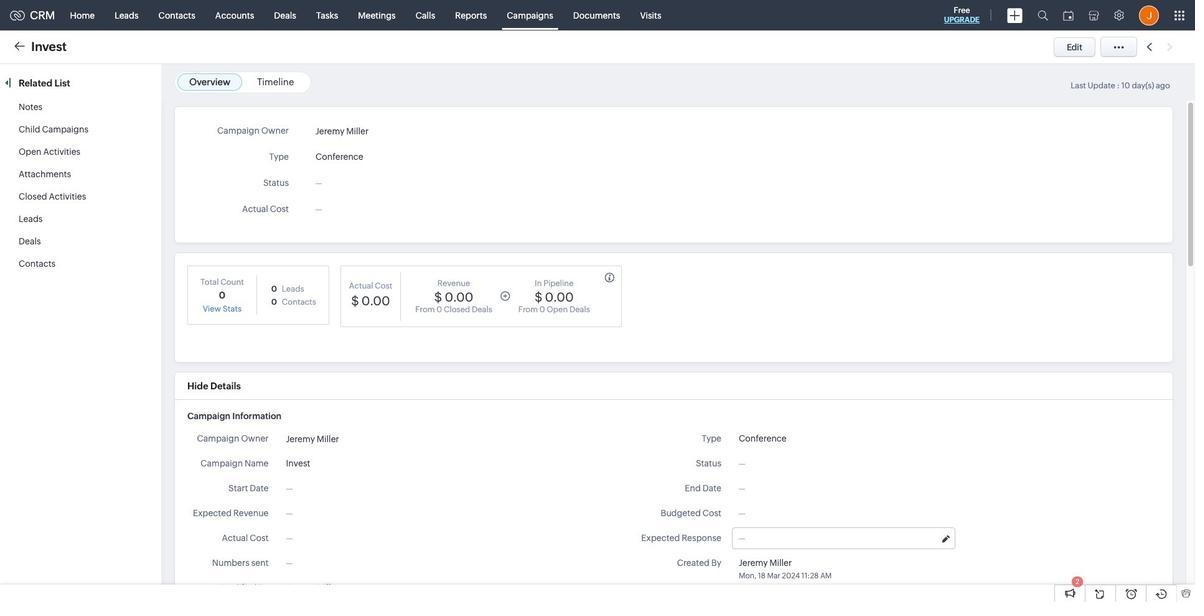 Task type: describe. For each thing, give the bounding box(es) containing it.
profile image
[[1139, 5, 1159, 25]]

logo image
[[10, 10, 25, 20]]

create menu image
[[1007, 8, 1023, 23]]

create menu element
[[1000, 0, 1030, 30]]

search element
[[1030, 0, 1056, 30]]



Task type: vqa. For each thing, say whether or not it's contained in the screenshot.
create menu element
yes



Task type: locate. For each thing, give the bounding box(es) containing it.
calendar image
[[1063, 10, 1074, 20]]

previous record image
[[1146, 43, 1152, 51]]

next record image
[[1167, 43, 1175, 51]]

search image
[[1038, 10, 1048, 21]]

profile element
[[1132, 0, 1166, 30]]



